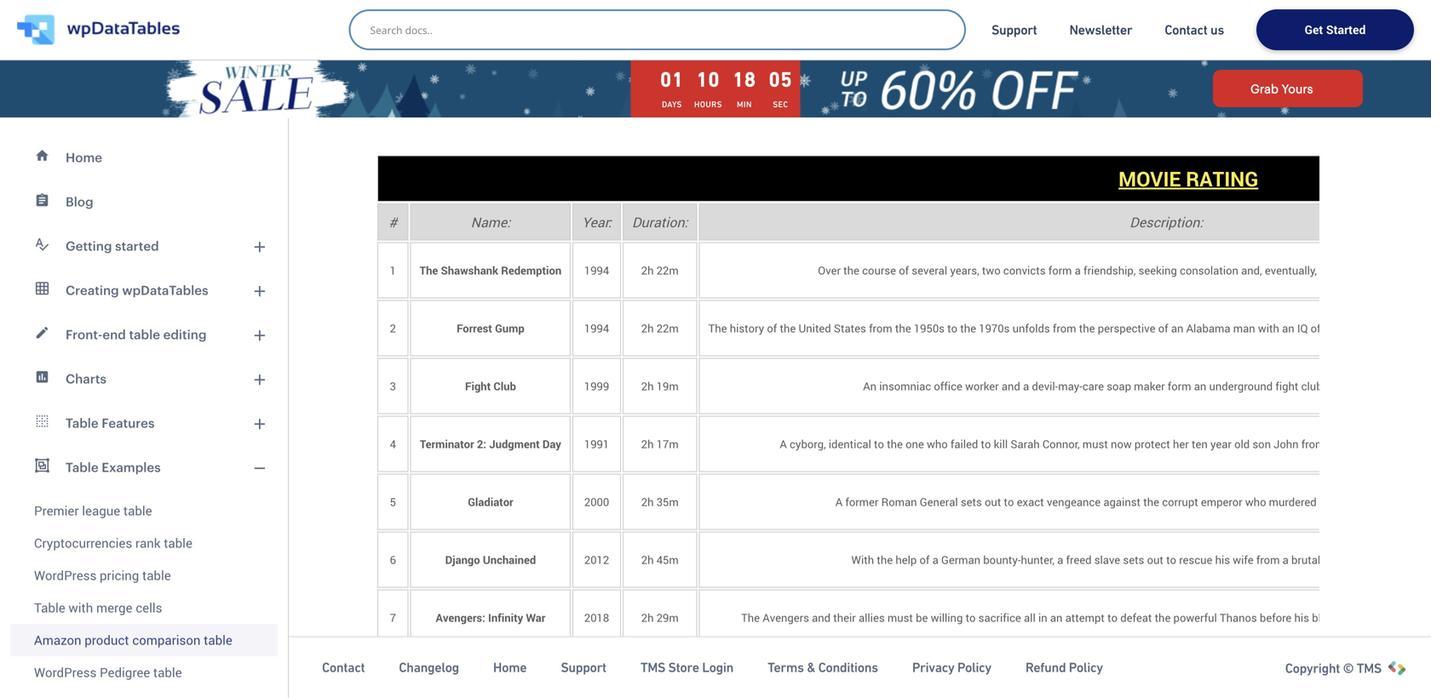 Task type: describe. For each thing, give the bounding box(es) containing it.
fight
[[1275, 379, 1299, 394]]

movie
[[1119, 165, 1181, 193]]

murdered
[[1269, 494, 1317, 510]]

newsletter
[[1069, 22, 1132, 37]]

yearns
[[1365, 321, 1398, 336]]

the for the history of the united states from the 1950s to the 1970s unfolds from the perspective of an alabama man with an iq of 75, who yearns to be r
[[708, 321, 727, 336]]

support for the leftmost support link
[[561, 660, 606, 676]]

wordpress pricing table
[[34, 567, 171, 584]]

front-
[[66, 327, 103, 342]]

devastation
[[1349, 610, 1407, 626]]

22m for over
[[656, 263, 679, 278]]

and left the sent
[[1370, 494, 1389, 510]]

refund policy
[[1025, 660, 1103, 676]]

wife
[[1233, 552, 1254, 568]]

the left the 1950s
[[895, 321, 911, 336]]

1 horizontal spatial who
[[1245, 494, 1266, 510]]

a cyborg, identical to the one who failed to kill sarah connor, must now protect her ten year old son john from an even more advanc
[[780, 437, 1431, 452]]

avengers: infinity war
[[436, 610, 545, 626]]

1 horizontal spatial form
[[1168, 379, 1191, 394]]

it
[[1361, 668, 1368, 684]]

0 horizontal spatial with
[[68, 599, 93, 617]]

1 horizontal spatial support link
[[992, 21, 1037, 38]]

history
[[730, 321, 764, 336]]

a left friendship,
[[1075, 263, 1081, 278]]

login
[[702, 660, 734, 676]]

year:
[[582, 213, 612, 231]]

an left alabama
[[1171, 321, 1184, 336]]

amazon product comparison table
[[34, 632, 232, 649]]

2h for forrest gump
[[641, 321, 654, 336]]

a left devil-
[[1023, 379, 1029, 394]]

to left r
[[1401, 321, 1411, 336]]

now
[[1111, 437, 1132, 452]]

freed
[[1066, 552, 1092, 568]]

to left exact
[[1004, 494, 1014, 510]]

the left '1970s'
[[960, 321, 976, 336]]

creating wpdatatables link
[[10, 268, 278, 313]]

table for premier league table
[[123, 502, 152, 520]]

from right wife
[[1256, 552, 1280, 568]]

&
[[807, 660, 815, 676]]

family
[[1337, 494, 1368, 510]]

1 vertical spatial home
[[493, 660, 527, 676]]

2h for avengers: infinity war
[[641, 610, 654, 626]]

table for table examples
[[66, 460, 99, 475]]

19m
[[656, 379, 679, 394]]

duration:
[[632, 213, 688, 231]]

a right for
[[1184, 668, 1190, 684]]

corrupt
[[1162, 494, 1198, 510]]

gump
[[495, 321, 524, 336]]

leader
[[987, 668, 1018, 684]]

iq
[[1297, 321, 1308, 336]]

wordpress for wordpress pedigree table
[[34, 664, 97, 681]]

1 vertical spatial must
[[887, 610, 913, 626]]

1994 for forrest gump
[[584, 321, 609, 336]]

10
[[696, 68, 720, 91]]

changelog
[[399, 660, 459, 676]]

1 vertical spatial be
[[916, 610, 928, 626]]

the right defeat
[[1155, 610, 1171, 626]]

amazon
[[34, 632, 81, 649]]

friendship,
[[1084, 263, 1136, 278]]

amazon product comparison table link
[[10, 624, 278, 657]]

premier league table link
[[10, 490, 278, 527]]

django
[[445, 552, 480, 568]]

of right help
[[920, 552, 930, 568]]

the left help
[[877, 552, 893, 568]]

2h 19m
[[641, 379, 679, 394]]

contact us
[[1165, 22, 1224, 37]]

0 vertical spatial form
[[1048, 263, 1072, 278]]

2012
[[584, 552, 609, 568]]

table for front-end table editing
[[129, 327, 160, 342]]

a for a former roman general sets out to exact vengeance against the corrupt emperor who murdered his family and sent him
[[835, 494, 843, 510]]

avengers
[[763, 610, 809, 626]]

sadistic
[[917, 668, 957, 684]]

of right perspective
[[1158, 321, 1168, 336]]

2:
[[477, 437, 486, 452]]

thanos
[[1220, 610, 1257, 626]]

the right in
[[855, 668, 871, 684]]

editing
[[163, 327, 207, 342]]

creating
[[66, 283, 119, 298]]

to right the 1950s
[[947, 321, 957, 336]]

an
[[863, 379, 877, 394]]

6
[[390, 552, 396, 568]]

2h 17m
[[641, 437, 679, 452]]

grab yours link
[[1213, 70, 1363, 107]]

to left 'kill'
[[981, 437, 991, 452]]

the history of the united states from the 1950s to the 1970s unfolds from the perspective of an alabama man with an iq of 75, who yearns to be r
[[708, 321, 1431, 336]]

insomniac
[[879, 379, 931, 394]]

2h for fight club
[[641, 379, 654, 394]]

underground
[[1209, 379, 1273, 394]]

from right unfolds
[[1053, 321, 1076, 336]]

description:
[[1130, 213, 1203, 231]]

his for wife
[[1215, 552, 1230, 568]]

convicts
[[1003, 263, 1046, 278]]

policy for privacy policy
[[957, 660, 991, 676]]

an right all
[[1050, 610, 1063, 626]]

hours
[[694, 100, 722, 109]]

care
[[1082, 379, 1104, 394]]

front-end table editing
[[66, 327, 207, 342]]

contact for contact us
[[1165, 22, 1208, 37]]

0 horizontal spatial out
[[985, 494, 1001, 510]]

infinity
[[488, 610, 523, 626]]

does
[[1371, 668, 1395, 684]]

1 vertical spatial out
[[1147, 552, 1163, 568]]

get started link
[[1256, 9, 1414, 50]]

may-
[[1058, 379, 1082, 394]]

newsletter link
[[1069, 21, 1132, 38]]

2000
[[584, 494, 609, 510]]

copyright © tms
[[1285, 661, 1382, 676]]

min
[[737, 100, 752, 109]]

terms
[[768, 660, 804, 676]]

0 horizontal spatial tms
[[640, 660, 665, 676]]

the left corrupt
[[1143, 494, 1159, 510]]

table for table with merge cells
[[34, 599, 65, 617]]

1 horizontal spatial in
[[1410, 552, 1419, 568]]

cells
[[136, 599, 162, 617]]

features
[[102, 416, 155, 431]]

and,
[[1241, 263, 1262, 278]]

from right john
[[1301, 437, 1325, 452]]

3
[[390, 379, 396, 394]]

of right blitz
[[1336, 610, 1346, 626]]

getting started
[[66, 239, 159, 253]]

from right states
[[869, 321, 892, 336]]

2h for terminator 2: judgment day
[[641, 437, 654, 452]]

2 vertical spatial his
[[1294, 610, 1309, 626]]

plantation
[[1323, 552, 1374, 568]]

wordpress for wordpress pricing table
[[34, 567, 97, 584]]

the shawshank redemption
[[420, 263, 562, 278]]

table with merge cells
[[34, 599, 162, 617]]

terms & conditions link
[[768, 659, 878, 677]]

sent
[[1392, 494, 1414, 510]]

a for a clockwork orange
[[440, 668, 447, 684]]

1 horizontal spatial must
[[1082, 437, 1108, 452]]

of right course
[[899, 263, 909, 278]]

1971
[[584, 668, 609, 684]]

aversion
[[1236, 668, 1279, 684]]

35m
[[656, 494, 679, 510]]

get
[[1305, 21, 1323, 38]]

club
[[494, 379, 516, 394]]

volunteers
[[1112, 668, 1164, 684]]

even
[[1343, 437, 1366, 452]]

and left volunteers in the right of the page
[[1091, 668, 1109, 684]]

cryptocurrencies rank table
[[34, 535, 192, 552]]



Task type: vqa. For each thing, say whether or not it's contained in the screenshot.


Task type: locate. For each thing, give the bounding box(es) containing it.
2h 22m for the history of the united states from the 1950s to the 1970s unfolds from the perspective of an alabama man with an iq of 75, who yearns to be r
[[641, 321, 679, 336]]

1 vertical spatial support
[[561, 660, 606, 676]]

policy for refund policy
[[1069, 660, 1103, 676]]

22m for the
[[656, 321, 679, 336]]

table right end
[[129, 327, 160, 342]]

table examples link
[[10, 446, 278, 490]]

0 vertical spatial 2h 22m
[[641, 263, 679, 278]]

an left underground
[[1194, 379, 1206, 394]]

redemption
[[1320, 263, 1377, 278]]

1970s
[[979, 321, 1010, 336]]

to
[[947, 321, 957, 336], [1401, 321, 1411, 336], [874, 437, 884, 452], [981, 437, 991, 452], [1004, 494, 1014, 510], [1166, 552, 1176, 568], [966, 610, 976, 626], [1107, 610, 1118, 626]]

form right convicts
[[1048, 263, 1072, 278]]

premier league table
[[34, 502, 152, 520]]

to left defeat
[[1107, 610, 1118, 626]]

contact left 8
[[322, 660, 365, 676]]

table inside table with merge cells link
[[34, 599, 65, 617]]

gang
[[959, 668, 984, 684]]

0 vertical spatial his
[[1319, 494, 1334, 510]]

movie rating
[[1119, 165, 1258, 193]]

his left family
[[1319, 494, 1334, 510]]

1 vertical spatial with
[[68, 599, 93, 617]]

charts link
[[10, 357, 278, 401]]

who right 'one'
[[927, 437, 948, 452]]

1
[[390, 263, 396, 278]]

contact for contact
[[322, 660, 365, 676]]

devil-
[[1032, 379, 1058, 394]]

table for cryptocurrencies rank table
[[164, 535, 192, 552]]

several
[[912, 263, 947, 278]]

allies
[[859, 610, 885, 626]]

table right rank
[[164, 535, 192, 552]]

home up blog
[[66, 150, 102, 165]]

0 vertical spatial with
[[1258, 321, 1279, 336]]

refund
[[1025, 660, 1066, 676]]

to left rescue
[[1166, 552, 1176, 568]]

the
[[843, 263, 859, 278], [780, 321, 796, 336], [895, 321, 911, 336], [960, 321, 976, 336], [1079, 321, 1095, 336], [887, 437, 903, 452], [1143, 494, 1159, 510], [877, 552, 893, 568], [1155, 610, 1171, 626], [855, 668, 871, 684]]

must
[[1082, 437, 1108, 452], [887, 610, 913, 626]]

their
[[833, 610, 856, 626]]

old
[[1234, 437, 1250, 452]]

but
[[1342, 668, 1359, 684]]

before
[[1260, 610, 1292, 626]]

a left clockwork
[[440, 668, 447, 684]]

0 horizontal spatial be
[[916, 610, 928, 626]]

office
[[934, 379, 962, 394]]

terms & conditions
[[768, 660, 878, 676]]

imprisoned
[[1032, 668, 1088, 684]]

the left united at the top right of page
[[780, 321, 796, 336]]

2h for a clockwork orange
[[641, 668, 654, 684]]

0 vertical spatial 22m
[[656, 263, 679, 278]]

2 horizontal spatial who
[[1341, 321, 1362, 336]]

m
[[1422, 552, 1431, 568]]

0 vertical spatial sets
[[961, 494, 982, 510]]

and left their
[[812, 610, 831, 626]]

2h for django unchained
[[641, 552, 654, 568]]

the for the shawshank redemption
[[420, 263, 438, 278]]

0 vertical spatial contact
[[1165, 22, 1208, 37]]

table right comparison
[[204, 632, 232, 649]]

0 vertical spatial home
[[66, 150, 102, 165]]

#
[[389, 213, 397, 231]]

2 vertical spatial a
[[440, 668, 447, 684]]

a clockwork orange
[[440, 668, 541, 684]]

table
[[129, 327, 160, 342], [123, 502, 152, 520], [164, 535, 192, 552], [142, 567, 171, 584], [204, 632, 232, 649], [153, 664, 182, 681]]

the left 'one'
[[887, 437, 903, 452]]

1 horizontal spatial contact
[[1165, 22, 1208, 37]]

sec
[[773, 100, 788, 109]]

table up amazon
[[34, 599, 65, 617]]

an
[[1171, 321, 1184, 336], [1282, 321, 1294, 336], [1194, 379, 1206, 394], [1328, 437, 1340, 452], [1050, 610, 1063, 626]]

2h 22m up 2h 19m
[[641, 321, 679, 336]]

1 2h from the top
[[641, 263, 654, 278]]

with right man
[[1258, 321, 1279, 336]]

tms right '©'
[[1357, 661, 1382, 676]]

1 2h 22m from the top
[[641, 263, 679, 278]]

of
[[899, 263, 909, 278], [767, 321, 777, 336], [1158, 321, 1168, 336], [1311, 321, 1321, 336], [920, 552, 930, 568], [1336, 610, 1346, 626]]

1 horizontal spatial tms
[[1357, 661, 1382, 676]]

table up cryptocurrencies rank table link
[[123, 502, 152, 520]]

0 vertical spatial the
[[420, 263, 438, 278]]

2h 29m
[[641, 610, 679, 626]]

1 vertical spatial wordpress
[[34, 664, 97, 681]]

1 horizontal spatial home link
[[493, 659, 527, 677]]

0 horizontal spatial a
[[440, 668, 447, 684]]

is
[[1021, 668, 1029, 684]]

home down infinity
[[493, 660, 527, 676]]

1 vertical spatial the
[[708, 321, 727, 336]]

1 vertical spatial in
[[1038, 610, 1047, 626]]

5 2h from the top
[[641, 494, 654, 510]]

his left blitz
[[1294, 610, 1309, 626]]

contact left 'us'
[[1165, 22, 1208, 37]]

1 horizontal spatial be
[[1414, 321, 1426, 336]]

german
[[941, 552, 981, 568]]

forrest
[[457, 321, 492, 336]]

a for a cyborg, identical to the one who failed to kill sarah connor, must now protect her ten year old son john from an even more advanc
[[780, 437, 787, 452]]

0 vertical spatial a
[[780, 437, 787, 452]]

who right 75,
[[1341, 321, 1362, 336]]

clockwork
[[450, 668, 502, 684]]

a right future,
[[909, 668, 915, 684]]

2 2h 22m from the top
[[641, 321, 679, 336]]

wordpress down amazon
[[34, 664, 97, 681]]

0 horizontal spatial support
[[561, 660, 606, 676]]

0 vertical spatial must
[[1082, 437, 1108, 452]]

2 horizontal spatial the
[[741, 610, 760, 626]]

2 22m from the top
[[656, 321, 679, 336]]

course
[[862, 263, 896, 278]]

1 wordpress from the top
[[34, 567, 97, 584]]

2 policy from the left
[[1069, 660, 1103, 676]]

war
[[526, 610, 545, 626]]

a left brutal
[[1283, 552, 1289, 568]]

2h 16m
[[641, 668, 679, 684]]

0 horizontal spatial his
[[1215, 552, 1230, 568]]

0 horizontal spatial policy
[[957, 660, 991, 676]]

1 vertical spatial sets
[[1123, 552, 1144, 568]]

a left 'former'
[[835, 494, 843, 510]]

1950s
[[914, 321, 945, 336]]

sets right 'slave'
[[1123, 552, 1144, 568]]

vengeance
[[1047, 494, 1101, 510]]

of right iq
[[1311, 321, 1321, 336]]

1 vertical spatial who
[[927, 437, 948, 452]]

4 2h from the top
[[641, 437, 654, 452]]

0 vertical spatial out
[[985, 494, 1001, 510]]

0 vertical spatial support
[[992, 22, 1037, 37]]

hunter,
[[1021, 552, 1054, 568]]

1 vertical spatial contact
[[322, 660, 365, 676]]

7 2h from the top
[[641, 610, 654, 626]]

1 22m from the top
[[656, 263, 679, 278]]

1 horizontal spatial sets
[[1123, 552, 1144, 568]]

0 horizontal spatial must
[[887, 610, 913, 626]]

against
[[1103, 494, 1141, 510]]

1 horizontal spatial out
[[1147, 552, 1163, 568]]

0 horizontal spatial support link
[[561, 659, 606, 677]]

who right emperor
[[1245, 494, 1266, 510]]

2h for the shawshank redemption
[[641, 263, 654, 278]]

1 horizontal spatial support
[[992, 22, 1037, 37]]

0 horizontal spatial who
[[927, 437, 948, 452]]

pedigree
[[100, 664, 150, 681]]

2 vertical spatial who
[[1245, 494, 1266, 510]]

sets right general
[[961, 494, 982, 510]]

the left the history
[[708, 321, 727, 336]]

Search form search field
[[370, 18, 953, 42]]

refund policy link
[[1025, 659, 1103, 677]]

3 2h from the top
[[641, 379, 654, 394]]

0 vertical spatial in
[[1410, 552, 1419, 568]]

2h up 2h 19m
[[641, 321, 654, 336]]

1 vertical spatial 1994
[[584, 321, 609, 336]]

1 vertical spatial form
[[1168, 379, 1191, 394]]

home link down infinity
[[493, 659, 527, 677]]

the left perspective
[[1079, 321, 1095, 336]]

the right over
[[843, 263, 859, 278]]

table up premier league table
[[66, 460, 99, 475]]

2h left 35m at the bottom of page
[[641, 494, 654, 510]]

1 horizontal spatial a
[[780, 437, 787, 452]]

out left rescue
[[1147, 552, 1163, 568]]

0 vertical spatial support link
[[992, 21, 1037, 38]]

product
[[85, 632, 129, 649]]

table down comparison
[[153, 664, 182, 681]]

must right "allies" on the bottom of the page
[[887, 610, 913, 626]]

his for family
[[1319, 494, 1334, 510]]

policy right refund
[[1069, 660, 1103, 676]]

judgment
[[489, 437, 540, 452]]

2 vertical spatial table
[[34, 599, 65, 617]]

owner
[[1377, 552, 1407, 568]]

wpdatatables - tables and charts manager wordpress plugin image
[[17, 14, 180, 45]]

0 horizontal spatial home
[[66, 150, 102, 165]]

r
[[1428, 321, 1431, 336]]

2h 22m down duration: at left
[[641, 263, 679, 278]]

table inside table features "link"
[[66, 416, 99, 431]]

2 vertical spatial the
[[741, 610, 760, 626]]

the right '1'
[[420, 263, 438, 278]]

his
[[1319, 494, 1334, 510], [1215, 552, 1230, 568], [1294, 610, 1309, 626]]

0 horizontal spatial sets
[[961, 494, 982, 510]]

form right maker in the right of the page
[[1168, 379, 1191, 394]]

0 horizontal spatial form
[[1048, 263, 1072, 278]]

1994 up the 1999
[[584, 321, 609, 336]]

premier
[[34, 502, 79, 520]]

support for the right support link
[[992, 22, 1037, 37]]

1 horizontal spatial his
[[1294, 610, 1309, 626]]

1 horizontal spatial the
[[708, 321, 727, 336]]

table up cells
[[142, 567, 171, 584]]

6 2h from the top
[[641, 552, 654, 568]]

shawshank
[[441, 263, 498, 278]]

1 policy from the left
[[957, 660, 991, 676]]

5
[[390, 494, 396, 510]]

2h for gladiator
[[641, 494, 654, 510]]

1 horizontal spatial policy
[[1069, 660, 1103, 676]]

table for wordpress pedigree table
[[153, 664, 182, 681]]

2 wordpress from the top
[[34, 664, 97, 681]]

to right identical
[[874, 437, 884, 452]]

2h left 19m
[[641, 379, 654, 394]]

2 2h from the top
[[641, 321, 654, 336]]

muc
[[1410, 379, 1431, 394]]

the for the avengers and their allies must be willing to sacrifice all in an attempt to defeat the powerful thanos before his blitz of devastation and 
[[741, 610, 760, 626]]

fight
[[465, 379, 491, 394]]

1 vertical spatial table
[[66, 460, 99, 475]]

0 horizontal spatial home link
[[10, 135, 278, 180]]

getting started link
[[10, 224, 278, 268]]

creating wpdatatables
[[66, 283, 208, 298]]

and right devastation
[[1410, 610, 1429, 626]]

0 vertical spatial be
[[1414, 321, 1426, 336]]

and right worker at the right of the page
[[1002, 379, 1020, 394]]

22m down duration: at left
[[656, 263, 679, 278]]

0 vertical spatial wordpress
[[34, 567, 97, 584]]

2h down duration: at left
[[641, 263, 654, 278]]

1994 down year: at the top left
[[584, 263, 609, 278]]

states
[[834, 321, 866, 336]]

0 horizontal spatial the
[[420, 263, 438, 278]]

wpdatatables
[[122, 283, 208, 298]]

2h left 17m
[[641, 437, 654, 452]]

01
[[660, 68, 684, 91]]

gladiator
[[468, 494, 513, 510]]

22m
[[656, 263, 679, 278], [656, 321, 679, 336]]

a left cyborg,
[[780, 437, 787, 452]]

wordpress pedigree table
[[34, 664, 182, 681]]

2 1994 from the top
[[584, 321, 609, 336]]

wordpress down the cryptocurrencies
[[34, 567, 97, 584]]

home link up blog
[[10, 135, 278, 180]]

1 vertical spatial 2h 22m
[[641, 321, 679, 336]]

1 vertical spatial 22m
[[656, 321, 679, 336]]

out left exact
[[985, 494, 1001, 510]]

be left willing
[[916, 610, 928, 626]]

©
[[1343, 661, 1354, 676]]

his left wife
[[1215, 552, 1230, 568]]

an left iq
[[1282, 321, 1294, 336]]

1 vertical spatial support link
[[561, 659, 606, 677]]

1994 for the shawshank redemption
[[584, 263, 609, 278]]

1 vertical spatial his
[[1215, 552, 1230, 568]]

2h left 29m
[[641, 610, 654, 626]]

unchained
[[483, 552, 536, 568]]

2h 22m for over the course of several years, two convicts form a friendship, seeking consolation and, eventually, redemption through ba
[[641, 263, 679, 278]]

0 vertical spatial 1994
[[584, 263, 609, 278]]

evolves
[[1348, 379, 1386, 394]]

privacy policy
[[912, 660, 991, 676]]

a former roman general sets out to exact vengeance against the corrupt emperor who murdered his family and sent him
[[835, 494, 1431, 510]]

name:
[[471, 213, 510, 231]]

table inside table examples 'link'
[[66, 460, 99, 475]]

table down "charts"
[[66, 416, 99, 431]]

1 vertical spatial home link
[[493, 659, 527, 677]]

attempt
[[1065, 610, 1105, 626]]

must left now
[[1082, 437, 1108, 452]]

changelog link
[[399, 659, 459, 677]]

2018
[[584, 610, 609, 626]]

2 horizontal spatial his
[[1319, 494, 1334, 510]]

1 horizontal spatial with
[[1258, 321, 1279, 336]]

ba
[[1421, 263, 1431, 278]]

to right willing
[[966, 610, 976, 626]]

defeat
[[1120, 610, 1152, 626]]

end
[[103, 327, 126, 342]]

0 vertical spatial table
[[66, 416, 99, 431]]

0 horizontal spatial in
[[1038, 610, 1047, 626]]

table for wordpress pricing table
[[142, 567, 171, 584]]

roman
[[881, 494, 917, 510]]

started
[[1326, 21, 1366, 38]]

table for table features
[[66, 416, 99, 431]]

orange
[[505, 668, 541, 684]]

tms left store
[[640, 660, 665, 676]]

avengers:
[[436, 610, 485, 626]]

0 vertical spatial who
[[1341, 321, 1362, 336]]

tms store login link
[[640, 659, 734, 677]]

2 horizontal spatial a
[[835, 494, 843, 510]]

8 2h from the top
[[641, 668, 654, 684]]

who
[[1341, 321, 1362, 336], [927, 437, 948, 452], [1245, 494, 1266, 510]]

1 1994 from the top
[[584, 263, 609, 278]]

22m up 19m
[[656, 321, 679, 336]]

a left german
[[932, 552, 938, 568]]

16m
[[656, 668, 679, 684]]

in right all
[[1038, 610, 1047, 626]]

1 vertical spatial a
[[835, 494, 843, 510]]

an left even at the right of the page
[[1328, 437, 1340, 452]]

with left merge
[[68, 599, 93, 617]]

Search input search field
[[370, 18, 953, 42]]

1 horizontal spatial home
[[493, 660, 527, 676]]

0 horizontal spatial contact
[[322, 660, 365, 676]]

2h left 45m
[[641, 552, 654, 568]]

be left r
[[1414, 321, 1426, 336]]

two
[[982, 263, 1001, 278]]

2h left 16m
[[641, 668, 654, 684]]

blog
[[66, 194, 93, 209]]

of right the history
[[767, 321, 777, 336]]

from
[[869, 321, 892, 336], [1053, 321, 1076, 336], [1301, 437, 1325, 452], [1256, 552, 1280, 568]]

in
[[843, 668, 852, 684]]

django unchained
[[445, 552, 536, 568]]

the left avengers
[[741, 610, 760, 626]]

0 vertical spatial home link
[[10, 135, 278, 180]]

a left freed
[[1057, 552, 1063, 568]]

in left m
[[1410, 552, 1419, 568]]



